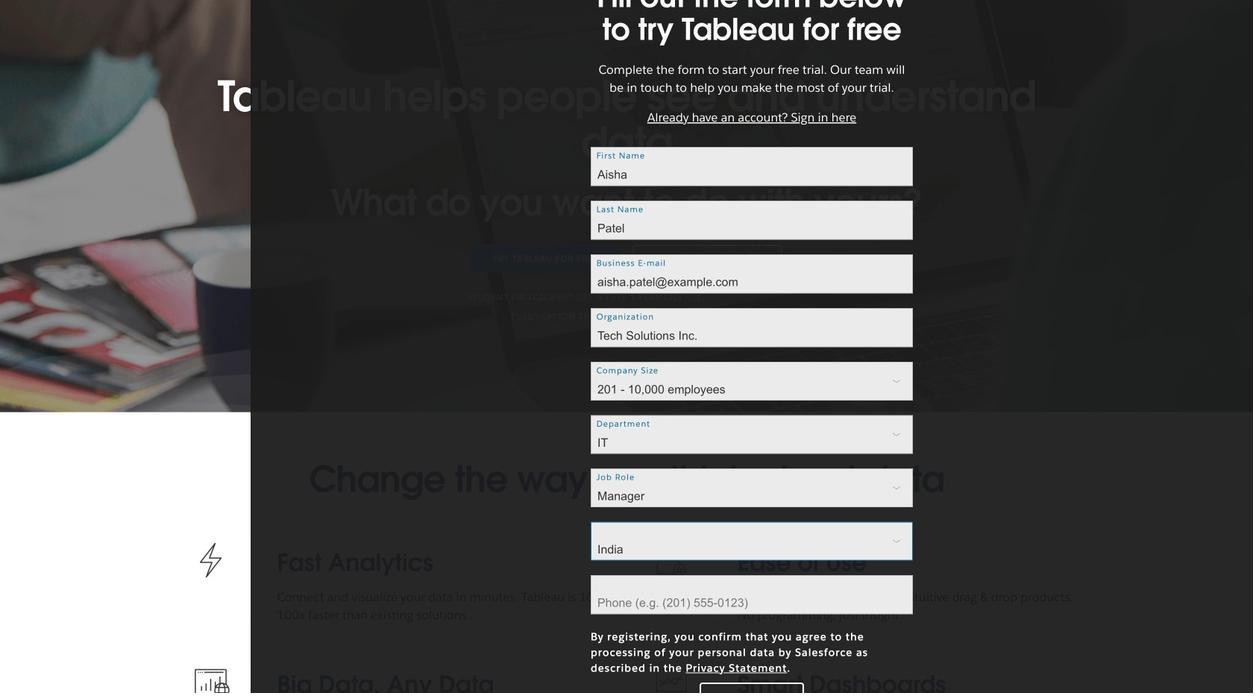 Task type: describe. For each thing, give the bounding box(es) containing it.
Last Name text field
[[591, 201, 914, 240]]



Task type: vqa. For each thing, say whether or not it's contained in the screenshot.
Business E-Mail email field
yes



Task type: locate. For each thing, give the bounding box(es) containing it.
First Name text field
[[591, 147, 914, 186]]

Phone (e.g. (201) 555-0123) telephone field
[[591, 575, 914, 615]]

Business E-mail email field
[[591, 254, 914, 294]]

Organization text field
[[591, 308, 914, 347]]



